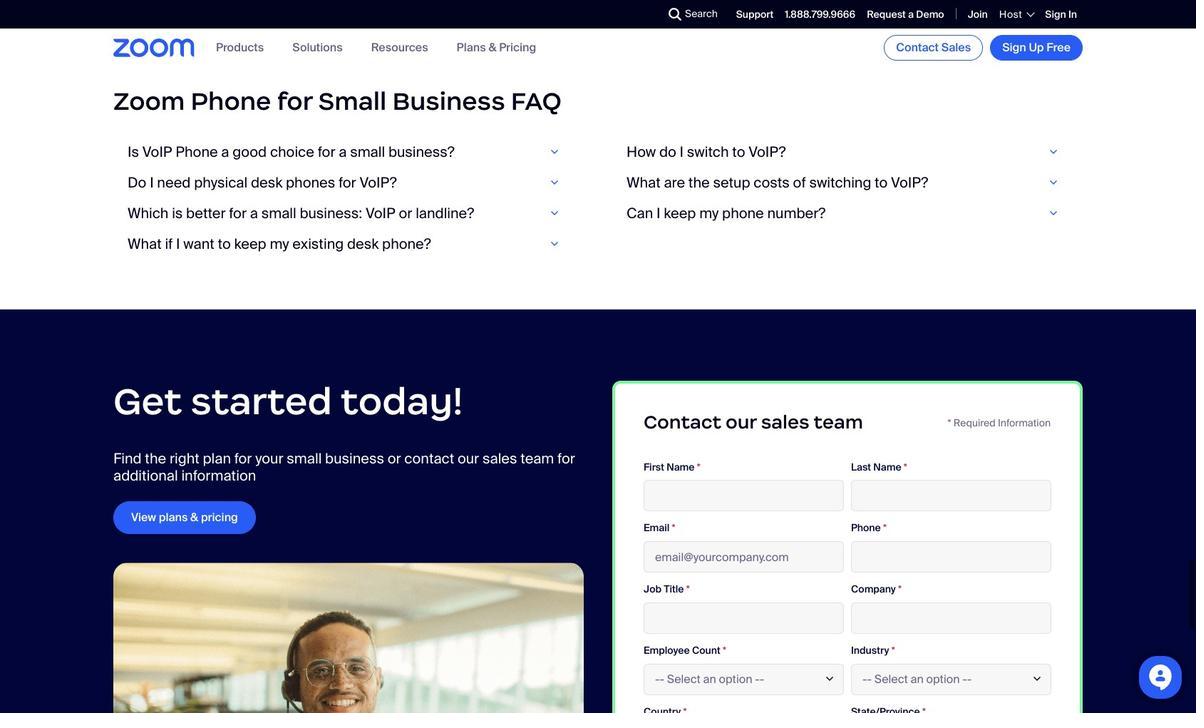 Task type: vqa. For each thing, say whether or not it's contained in the screenshot.
existing
yes



Task type: locate. For each thing, give the bounding box(es) containing it.
phone
[[723, 204, 764, 222]]

last name *
[[852, 461, 908, 473]]

want
[[184, 235, 215, 253]]

company *
[[852, 583, 902, 596]]

is voip phone a good choice for a small business?
[[128, 143, 455, 161]]

view plans & pricing
[[131, 510, 238, 525]]

1 horizontal spatial our
[[726, 411, 757, 434]]

phone inside contact our sales team element
[[852, 522, 881, 535]]

0 horizontal spatial desk
[[251, 173, 283, 192]]

1 horizontal spatial sign
[[1046, 8, 1067, 21]]

the
[[689, 173, 710, 192], [145, 450, 166, 468]]

0 horizontal spatial our
[[458, 450, 479, 468]]

0 vertical spatial the
[[689, 173, 710, 192]]

good
[[233, 143, 267, 161]]

my down 'which is better for a small business: voip or landline?'
[[270, 235, 289, 253]]

1 horizontal spatial desk
[[347, 235, 379, 253]]

1 vertical spatial sales
[[483, 450, 517, 468]]

0 horizontal spatial sign
[[1003, 40, 1027, 55]]

None text field
[[852, 542, 1052, 573]]

contact our sales team element
[[613, 381, 1083, 713]]

get
[[113, 378, 182, 424]]

host
[[1000, 8, 1023, 21]]

0 vertical spatial contact
[[897, 40, 939, 55]]

last
[[852, 461, 872, 473]]

0 vertical spatial to
[[733, 143, 746, 161]]

sales
[[762, 411, 810, 434], [483, 450, 517, 468]]

search image
[[669, 8, 682, 21], [669, 8, 682, 21]]

0 vertical spatial phone
[[191, 86, 271, 117]]

0 vertical spatial team
[[814, 411, 864, 434]]

1 vertical spatial or
[[388, 450, 401, 468]]

or inside find the right plan for your small business or contact our sales team for additional information
[[388, 450, 401, 468]]

voip?
[[749, 143, 786, 161], [360, 173, 397, 192], [892, 173, 929, 192]]

None text field
[[644, 480, 844, 512], [852, 480, 1052, 512], [644, 603, 844, 634], [852, 603, 1052, 634], [644, 480, 844, 512], [852, 480, 1052, 512], [644, 603, 844, 634], [852, 603, 1052, 634]]

employee count *
[[644, 644, 727, 657]]

name
[[667, 461, 695, 473], [874, 461, 902, 473]]

0 vertical spatial sales
[[762, 411, 810, 434]]

to for how do i switch to voip?
[[733, 143, 746, 161]]

to right switching
[[875, 173, 888, 192]]

sign in
[[1046, 8, 1078, 21]]

& right plans
[[190, 510, 198, 525]]

small up what if i want to keep my existing desk phone?
[[262, 204, 297, 222]]

1 vertical spatial the
[[145, 450, 166, 468]]

request a demo
[[867, 8, 945, 21]]

0 horizontal spatial keep
[[234, 235, 267, 253]]

1 vertical spatial my
[[270, 235, 289, 253]]

to
[[733, 143, 746, 161], [875, 173, 888, 192], [218, 235, 231, 253]]

a left good
[[221, 143, 229, 161]]

a left demo
[[909, 8, 914, 21]]

1 vertical spatial team
[[521, 450, 554, 468]]

request
[[867, 8, 906, 21]]

0 vertical spatial or
[[399, 204, 413, 222]]

the right are
[[689, 173, 710, 192]]

contact up the first name * at the right bottom of the page
[[644, 411, 722, 434]]

0 vertical spatial my
[[700, 204, 719, 222]]

2 vertical spatial to
[[218, 235, 231, 253]]

keep right want
[[234, 235, 267, 253]]

* right last
[[904, 461, 908, 473]]

1 name from the left
[[667, 461, 695, 473]]

costs
[[754, 173, 790, 192]]

phone up good
[[191, 86, 271, 117]]

1 vertical spatial our
[[458, 450, 479, 468]]

0 horizontal spatial voip
[[142, 143, 172, 161]]

0 vertical spatial &
[[489, 40, 497, 55]]

what are the setup costs of switching to voip? button
[[627, 173, 1069, 192]]

existing
[[293, 235, 344, 253]]

phone
[[191, 86, 271, 117], [176, 143, 218, 161], [852, 522, 881, 535]]

2 name from the left
[[874, 461, 902, 473]]

2 vertical spatial phone
[[852, 522, 881, 535]]

0 horizontal spatial contact
[[644, 411, 722, 434]]

1 horizontal spatial contact
[[897, 40, 939, 55]]

if
[[165, 235, 173, 253]]

job
[[644, 583, 662, 596]]

what if i want to keep my existing desk phone? button
[[128, 235, 570, 253]]

0 horizontal spatial sales
[[483, 450, 517, 468]]

* right company
[[899, 583, 902, 596]]

to right want
[[218, 235, 231, 253]]

what for what if i want to keep my existing desk phone?
[[128, 235, 162, 253]]

1 horizontal spatial keep
[[664, 204, 696, 222]]

email *
[[644, 522, 676, 535]]

i right can
[[657, 204, 661, 222]]

zoom
[[113, 86, 185, 117]]

the inside find the right plan for your small business or contact our sales team for additional information
[[145, 450, 166, 468]]

voip? up which is better for a small business: voip or landline? dropdown button
[[360, 173, 397, 192]]

0 vertical spatial sign
[[1046, 8, 1067, 21]]

1 horizontal spatial my
[[700, 204, 719, 222]]

phone up need
[[176, 143, 218, 161]]

None search field
[[617, 3, 673, 26]]

1.888.799.9666
[[785, 8, 856, 21]]

* right first
[[697, 461, 701, 473]]

or left contact in the left bottom of the page
[[388, 450, 401, 468]]

0 vertical spatial desk
[[251, 173, 283, 192]]

contact down request a demo
[[897, 40, 939, 55]]

information
[[999, 416, 1051, 429]]

the right find at left bottom
[[145, 450, 166, 468]]

support
[[737, 8, 774, 21]]

up
[[1029, 40, 1045, 55]]

sign
[[1046, 8, 1067, 21], [1003, 40, 1027, 55]]

i
[[680, 143, 684, 161], [150, 173, 154, 192], [657, 204, 661, 222], [176, 235, 180, 253]]

1 horizontal spatial &
[[489, 40, 497, 55]]

phone down last
[[852, 522, 881, 535]]

voip? up costs
[[749, 143, 786, 161]]

0 horizontal spatial name
[[667, 461, 695, 473]]

1 vertical spatial sign
[[1003, 40, 1027, 55]]

what down how
[[627, 173, 661, 192]]

keep down are
[[664, 204, 696, 222]]

to right the switch
[[733, 143, 746, 161]]

desk down good
[[251, 173, 283, 192]]

are
[[664, 173, 686, 192]]

0 horizontal spatial team
[[521, 450, 554, 468]]

information
[[181, 467, 256, 485]]

0 vertical spatial voip
[[142, 143, 172, 161]]

1 horizontal spatial sales
[[762, 411, 810, 434]]

pricing
[[201, 510, 238, 525]]

zoom logo image
[[113, 39, 195, 57]]

small right your
[[287, 450, 322, 468]]

what
[[627, 173, 661, 192], [128, 235, 162, 253]]

2 vertical spatial small
[[287, 450, 322, 468]]

1 vertical spatial contact
[[644, 411, 722, 434]]

small
[[318, 86, 387, 117]]

sign left in
[[1046, 8, 1067, 21]]

name right last
[[874, 461, 902, 473]]

right
[[170, 450, 199, 468]]

or up phone? at the top of the page
[[399, 204, 413, 222]]

* down last name *
[[884, 522, 887, 535]]

* right title
[[687, 583, 690, 596]]

0 horizontal spatial &
[[190, 510, 198, 525]]

plan
[[203, 450, 231, 468]]

my left phone
[[700, 204, 719, 222]]

1 vertical spatial &
[[190, 510, 198, 525]]

switch
[[687, 143, 729, 161]]

your
[[255, 450, 284, 468]]

0 horizontal spatial to
[[218, 235, 231, 253]]

1 horizontal spatial to
[[733, 143, 746, 161]]

0 horizontal spatial what
[[128, 235, 162, 253]]

1 horizontal spatial voip?
[[749, 143, 786, 161]]

desk down which is better for a small business: voip or landline? dropdown button
[[347, 235, 379, 253]]

* right email
[[672, 522, 676, 535]]

1 horizontal spatial what
[[627, 173, 661, 192]]

for
[[277, 86, 313, 117], [318, 143, 336, 161], [339, 173, 356, 192], [229, 204, 247, 222], [234, 450, 252, 468], [558, 450, 575, 468]]

voip
[[142, 143, 172, 161], [366, 204, 396, 222]]

our inside find the right plan for your small business or contact our sales team for additional information
[[458, 450, 479, 468]]

0 horizontal spatial the
[[145, 450, 166, 468]]

additional
[[113, 467, 178, 485]]

name for last
[[874, 461, 902, 473]]

what left "if"
[[128, 235, 162, 253]]

small up do i need physical desk phones for voip? dropdown button
[[350, 143, 385, 161]]

switching
[[810, 173, 872, 192]]

1 vertical spatial what
[[128, 235, 162, 253]]

name right first
[[667, 461, 695, 473]]

1 horizontal spatial name
[[874, 461, 902, 473]]

voip? up can i keep my phone number? dropdown button
[[892, 173, 929, 192]]

which is better for a small business: voip or landline?
[[128, 204, 474, 222]]

1 vertical spatial to
[[875, 173, 888, 192]]

voip right is on the top
[[142, 143, 172, 161]]

& right plans on the top of the page
[[489, 40, 497, 55]]

&
[[489, 40, 497, 55], [190, 510, 198, 525]]

contact
[[897, 40, 939, 55], [644, 411, 722, 434]]

small
[[350, 143, 385, 161], [262, 204, 297, 222], [287, 450, 322, 468]]

voip up phone? at the top of the page
[[366, 204, 396, 222]]

my
[[700, 204, 719, 222], [270, 235, 289, 253]]

1 vertical spatial voip
[[366, 204, 396, 222]]

what are the setup costs of switching to voip?
[[627, 173, 929, 192]]

our
[[726, 411, 757, 434], [458, 450, 479, 468]]

0 vertical spatial what
[[627, 173, 661, 192]]

sign left 'up'
[[1003, 40, 1027, 55]]

a down do i need physical desk phones for voip? in the left of the page
[[250, 204, 258, 222]]



Task type: describe. For each thing, give the bounding box(es) containing it.
i right "if"
[[176, 235, 180, 253]]

find the right plan for your small business or contact our sales team for additional information
[[113, 450, 575, 485]]

1 horizontal spatial the
[[689, 173, 710, 192]]

* left required
[[948, 416, 952, 429]]

phone *
[[852, 522, 887, 535]]

can i keep my phone number? button
[[627, 204, 1069, 222]]

0 vertical spatial our
[[726, 411, 757, 434]]

* right industry
[[892, 644, 896, 657]]

count
[[693, 644, 721, 657]]

join link
[[968, 8, 988, 21]]

number?
[[768, 204, 826, 222]]

how
[[627, 143, 656, 161]]

required
[[954, 416, 996, 429]]

sales
[[942, 40, 972, 55]]

how do i switch to voip?
[[627, 143, 786, 161]]

search
[[685, 7, 718, 20]]

1 vertical spatial small
[[262, 204, 297, 222]]

better
[[186, 204, 226, 222]]

email@yourcompany.com text field
[[644, 542, 844, 573]]

which
[[128, 204, 169, 222]]

physical
[[194, 173, 248, 192]]

a up do i need physical desk phones for voip? dropdown button
[[339, 143, 347, 161]]

plans
[[457, 40, 486, 55]]

request a demo link
[[867, 8, 945, 21]]

sign up free
[[1003, 40, 1071, 55]]

do
[[128, 173, 147, 192]]

demo
[[917, 8, 945, 21]]

can
[[627, 204, 654, 222]]

employee
[[644, 644, 690, 657]]

plans & pricing link
[[457, 40, 537, 55]]

can i keep my phone number?
[[627, 204, 826, 222]]

0 vertical spatial small
[[350, 143, 385, 161]]

* required information
[[948, 416, 1051, 429]]

solutions
[[293, 40, 343, 55]]

business:
[[300, 204, 362, 222]]

solutions button
[[293, 40, 343, 55]]

0 horizontal spatial voip?
[[360, 173, 397, 192]]

view plans & pricing link
[[113, 502, 256, 535]]

what for what are the setup costs of switching to voip?
[[627, 173, 661, 192]]

business
[[393, 86, 505, 117]]

team inside find the right plan for your small business or contact our sales team for additional information
[[521, 450, 554, 468]]

view
[[131, 510, 156, 525]]

contact for contact our sales team
[[644, 411, 722, 434]]

choice
[[270, 143, 315, 161]]

resources
[[371, 40, 428, 55]]

sign in link
[[1046, 8, 1078, 21]]

email
[[644, 522, 670, 535]]

contact our sales team
[[644, 411, 864, 434]]

first name *
[[644, 461, 701, 473]]

zoom phone for small business faq
[[113, 86, 562, 117]]

host button
[[1000, 8, 1034, 21]]

phones
[[286, 173, 335, 192]]

business?
[[389, 143, 455, 161]]

industry *
[[852, 644, 896, 657]]

do
[[660, 143, 677, 161]]

sign for sign in
[[1046, 8, 1067, 21]]

company
[[852, 583, 896, 596]]

or for business
[[388, 450, 401, 468]]

0 horizontal spatial my
[[270, 235, 289, 253]]

of
[[794, 173, 806, 192]]

industry
[[852, 644, 890, 657]]

need
[[157, 173, 191, 192]]

1 vertical spatial desk
[[347, 235, 379, 253]]

get started today!
[[113, 378, 463, 424]]

2 horizontal spatial voip?
[[892, 173, 929, 192]]

1 horizontal spatial team
[[814, 411, 864, 434]]

plans & pricing
[[457, 40, 537, 55]]

1 vertical spatial keep
[[234, 235, 267, 253]]

contact sales
[[897, 40, 972, 55]]

1.888.799.9666 link
[[785, 8, 856, 21]]

* right count
[[723, 644, 727, 657]]

free
[[1047, 40, 1071, 55]]

is
[[172, 204, 183, 222]]

or for voip
[[399, 204, 413, 222]]

how do i switch to voip? button
[[627, 143, 1069, 161]]

do i need physical desk phones for voip? button
[[128, 173, 570, 192]]

pricing
[[499, 40, 537, 55]]

setup
[[714, 173, 751, 192]]

plans
[[159, 510, 188, 525]]

support link
[[737, 8, 774, 21]]

name for first
[[667, 461, 695, 473]]

resources button
[[371, 40, 428, 55]]

find
[[113, 450, 142, 468]]

sign up free link
[[991, 35, 1083, 61]]

sign for sign up free
[[1003, 40, 1027, 55]]

small inside find the right plan for your small business or contact our sales team for additional information
[[287, 450, 322, 468]]

contact for contact sales
[[897, 40, 939, 55]]

is voip phone a good choice for a small business? button
[[128, 143, 570, 161]]

sales inside find the right plan for your small business or contact our sales team for additional information
[[483, 450, 517, 468]]

title
[[664, 583, 684, 596]]

do i need physical desk phones for voip?
[[128, 173, 397, 192]]

business
[[325, 450, 384, 468]]

0 vertical spatial keep
[[664, 204, 696, 222]]

1 vertical spatial phone
[[176, 143, 218, 161]]

contact
[[405, 450, 454, 468]]

job title *
[[644, 583, 690, 596]]

to for what if i want to keep my existing desk phone?
[[218, 235, 231, 253]]

contact sales link
[[885, 35, 984, 61]]

sales inside contact our sales team element
[[762, 411, 810, 434]]

in
[[1069, 8, 1078, 21]]

1 horizontal spatial voip
[[366, 204, 396, 222]]

started
[[191, 378, 332, 424]]

first
[[644, 461, 665, 473]]

2 horizontal spatial to
[[875, 173, 888, 192]]

i right do at the top right of the page
[[680, 143, 684, 161]]

products
[[216, 40, 264, 55]]

i right the do
[[150, 173, 154, 192]]



